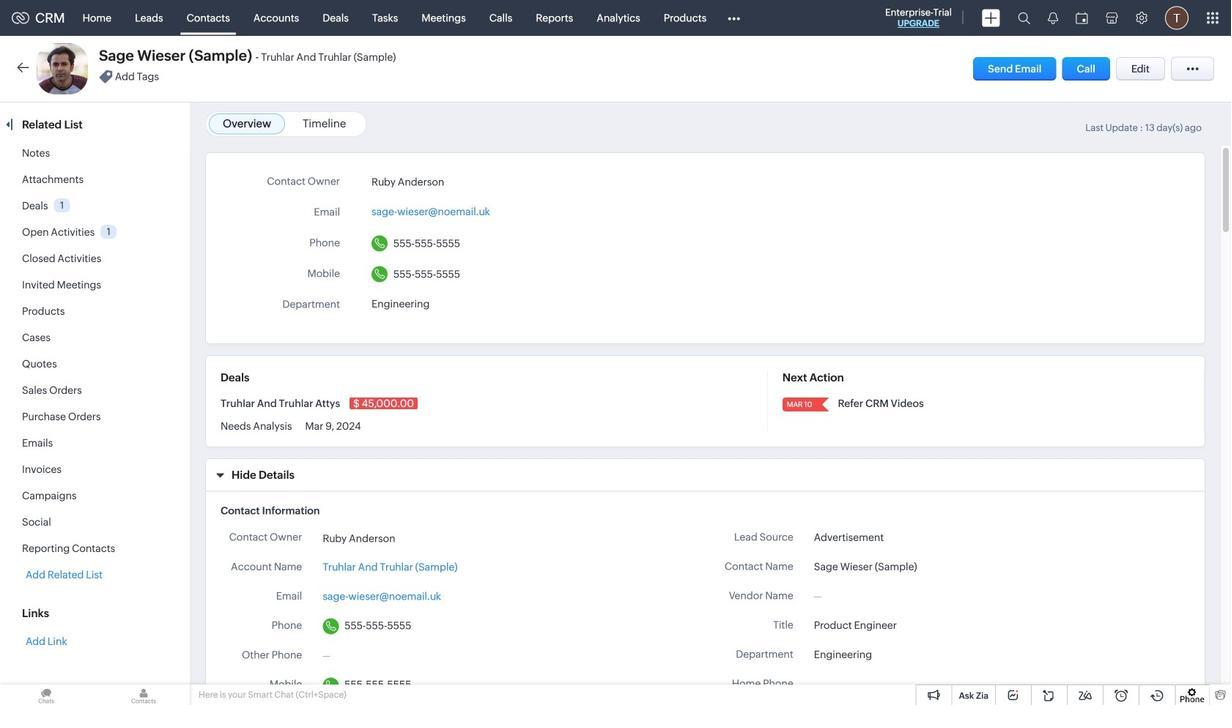 Task type: vqa. For each thing, say whether or not it's contained in the screenshot.
Search element at the top right of page
yes



Task type: locate. For each thing, give the bounding box(es) containing it.
calendar image
[[1076, 12, 1089, 24]]

Other Modules field
[[719, 6, 750, 30]]

create menu element
[[974, 0, 1009, 36]]

profile image
[[1166, 6, 1189, 30]]

logo image
[[12, 12, 29, 24]]

profile element
[[1157, 0, 1198, 36]]

chats image
[[0, 685, 92, 706]]



Task type: describe. For each thing, give the bounding box(es) containing it.
signals image
[[1048, 12, 1059, 24]]

search element
[[1009, 0, 1039, 36]]

search image
[[1018, 12, 1031, 24]]

signals element
[[1039, 0, 1067, 36]]

contacts image
[[97, 685, 190, 706]]

create menu image
[[982, 9, 1001, 27]]



